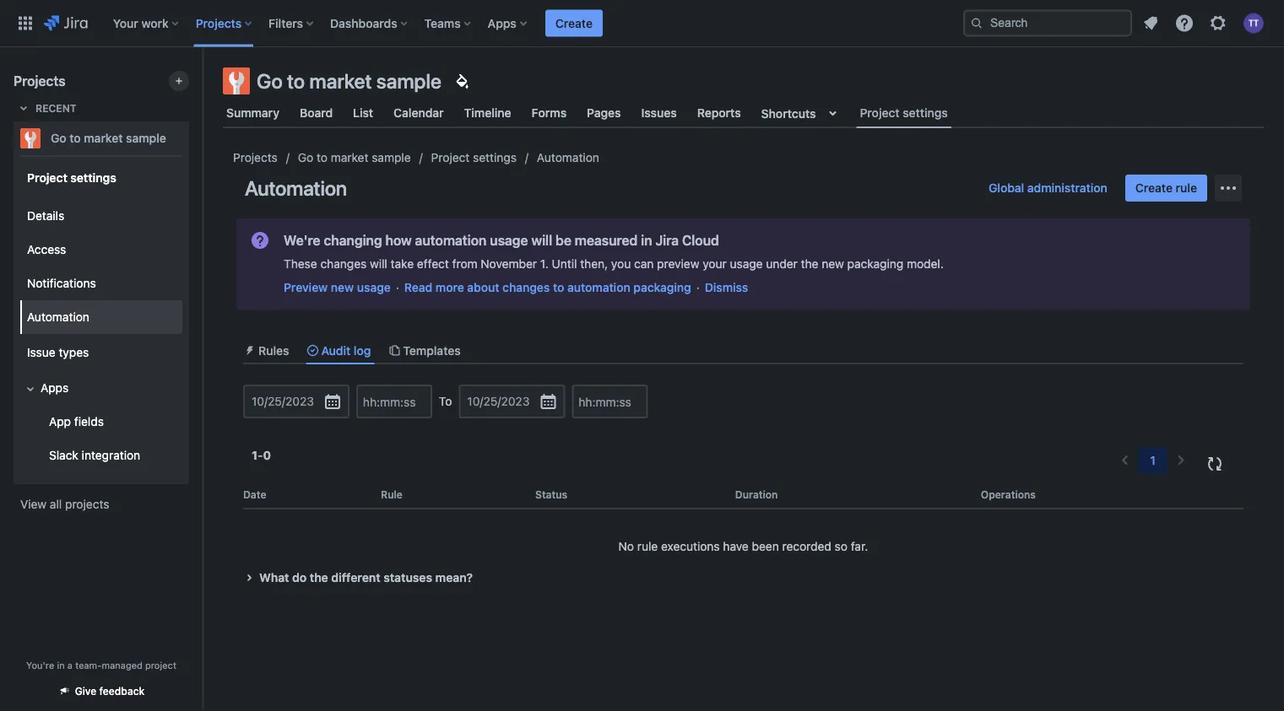 Task type: locate. For each thing, give the bounding box(es) containing it.
2 hh:mm:ss field from the left
[[574, 387, 646, 417]]

apps button
[[483, 10, 534, 37]]

1 horizontal spatial apps
[[488, 16, 517, 30]]

1 horizontal spatial hh:mm:ss field
[[574, 387, 646, 417]]

go up summary
[[257, 69, 283, 93]]

0 horizontal spatial go
[[51, 131, 66, 145]]

1 vertical spatial tab list
[[236, 337, 1251, 365]]

create rule
[[1136, 181, 1197, 195]]

1 vertical spatial changes
[[503, 281, 550, 295]]

automation
[[537, 151, 599, 165], [245, 176, 347, 200], [27, 310, 89, 324]]

0 vertical spatial projects
[[196, 16, 242, 30]]

1 hh:mm:ss field from the left
[[358, 387, 431, 417]]

automation link for notifications
[[20, 301, 182, 334]]

work
[[141, 16, 169, 30]]

go to market sample down recent
[[51, 131, 166, 145]]

0 vertical spatial apps
[[488, 16, 517, 30]]

0 vertical spatial sample
[[376, 69, 442, 93]]

settings for group containing project settings
[[70, 170, 116, 184]]

settings
[[903, 106, 948, 120], [473, 151, 517, 165], [70, 170, 116, 184]]

0 horizontal spatial automation
[[415, 233, 487, 249]]

shortcuts button
[[758, 98, 847, 128]]

new right preview
[[331, 281, 354, 295]]

integration
[[82, 449, 140, 463]]

packaging down preview
[[634, 281, 691, 295]]

changes up 'preview new usage'
[[320, 257, 367, 271]]

0 horizontal spatial hh:mm:ss field
[[358, 387, 431, 417]]

filters
[[269, 16, 303, 30]]

a
[[67, 661, 73, 672]]

preview
[[657, 257, 700, 271]]

1 left refresh log icon
[[1151, 454, 1156, 468]]

group containing details
[[17, 194, 182, 478]]

0 vertical spatial tab list
[[213, 98, 1274, 128]]

automation down forms link
[[537, 151, 599, 165]]

1 vertical spatial packaging
[[634, 281, 691, 295]]

1 left 0
[[252, 449, 258, 463]]

automation inside button
[[567, 281, 631, 295]]

apps right teams popup button
[[488, 16, 517, 30]]

automation link up types
[[20, 301, 182, 334]]

notifications image
[[1141, 13, 1161, 33]]

collapse recent projects image
[[14, 98, 34, 118]]

1 horizontal spatial new
[[822, 257, 844, 271]]

1 horizontal spatial go
[[257, 69, 283, 93]]

rule left actions icon
[[1176, 181, 1197, 195]]

0 horizontal spatial new
[[331, 281, 354, 295]]

date
[[243, 489, 266, 501]]

0 horizontal spatial the
[[310, 571, 328, 585]]

will left take
[[370, 257, 387, 271]]

rule for create
[[1176, 181, 1197, 195]]

1 horizontal spatial the
[[801, 257, 819, 271]]

2 horizontal spatial go
[[298, 151, 313, 165]]

1 for 1
[[1151, 454, 1156, 468]]

global administration link
[[979, 175, 1118, 202]]

projects up sidebar navigation icon
[[196, 16, 242, 30]]

2 horizontal spatial settings
[[903, 106, 948, 120]]

banner
[[0, 0, 1284, 47]]

projects for projects link
[[233, 151, 278, 165]]

2 horizontal spatial automation
[[537, 151, 599, 165]]

automation for project settings
[[537, 151, 599, 165]]

do
[[292, 571, 307, 585]]

0 horizontal spatial automation link
[[20, 301, 182, 334]]

to up board
[[287, 69, 305, 93]]

1 horizontal spatial settings
[[473, 151, 517, 165]]

calendar link
[[390, 98, 447, 128]]

measured
[[575, 233, 638, 249]]

create inside create button
[[556, 16, 593, 30]]

automation link down forms link
[[537, 148, 599, 168]]

go to market sample up list
[[257, 69, 442, 93]]

add to starred image
[[184, 128, 204, 149]]

projects inside dropdown button
[[196, 16, 242, 30]]

0 vertical spatial automation link
[[537, 148, 599, 168]]

packaging left model.
[[848, 257, 904, 271]]

go to market sample link down recent
[[14, 122, 182, 155]]

0 horizontal spatial create
[[556, 16, 593, 30]]

from
[[452, 257, 478, 271]]

2 horizontal spatial usage
[[730, 257, 763, 271]]

0 vertical spatial new
[[822, 257, 844, 271]]

been
[[752, 540, 779, 554]]

will left be
[[531, 233, 552, 249]]

create for create
[[556, 16, 593, 30]]

appswitcher icon image
[[15, 13, 35, 33]]

1 - 0
[[252, 449, 271, 463]]

expand image
[[239, 568, 259, 589]]

changes down november
[[503, 281, 550, 295]]

settings inside project settings link
[[473, 151, 517, 165]]

apps button
[[20, 372, 182, 405]]

1 vertical spatial market
[[84, 131, 123, 145]]

usage down take
[[357, 281, 391, 295]]

the inside "we're changing how automation usage will be measured in jira cloud these changes will take effect from november 1. until then, you can preview your usage under the new packaging model."
[[801, 257, 819, 271]]

shortcuts
[[761, 106, 816, 120]]

2 vertical spatial sample
[[372, 151, 411, 165]]

have
[[723, 540, 749, 554]]

view
[[20, 498, 47, 512]]

automation down notifications
[[27, 310, 89, 324]]

tab list
[[213, 98, 1274, 128], [236, 337, 1251, 365]]

issues
[[641, 106, 677, 120]]

apps
[[488, 16, 517, 30], [41, 381, 69, 395]]

project down calendar link
[[431, 151, 470, 165]]

dismiss button
[[705, 280, 748, 296]]

app fields
[[49, 415, 104, 429]]

be
[[556, 233, 572, 249]]

search image
[[970, 16, 984, 30]]

1 vertical spatial apps
[[41, 381, 69, 395]]

projects button
[[191, 10, 259, 37]]

packaging inside button
[[634, 281, 691, 295]]

jira image
[[44, 13, 88, 33], [44, 13, 88, 33]]

project right shortcuts dropdown button
[[860, 106, 900, 120]]

1 horizontal spatial project
[[431, 151, 470, 165]]

filters button
[[264, 10, 320, 37]]

calendar
[[394, 106, 444, 120]]

10/25/2023 down the rules
[[252, 395, 314, 409]]

what
[[259, 571, 289, 585]]

far.
[[851, 540, 868, 554]]

all
[[50, 498, 62, 512]]

1 vertical spatial in
[[57, 661, 65, 672]]

settings inside group
[[70, 170, 116, 184]]

go to market sample
[[257, 69, 442, 93], [51, 131, 166, 145], [298, 151, 411, 165]]

give feedback
[[75, 686, 145, 698]]

0 horizontal spatial in
[[57, 661, 65, 672]]

tab list containing summary
[[213, 98, 1274, 128]]

market down list link
[[331, 151, 369, 165]]

market up details link at the top of the page
[[84, 131, 123, 145]]

0 vertical spatial create
[[556, 16, 593, 30]]

0 horizontal spatial project settings
[[27, 170, 116, 184]]

project settings
[[860, 106, 948, 120], [431, 151, 517, 165], [27, 170, 116, 184]]

1 vertical spatial the
[[310, 571, 328, 585]]

2 vertical spatial project settings
[[27, 170, 116, 184]]

sample
[[376, 69, 442, 93], [126, 131, 166, 145], [372, 151, 411, 165]]

1 vertical spatial settings
[[473, 151, 517, 165]]

sidebar navigation image
[[184, 68, 221, 101]]

automation up from
[[415, 233, 487, 249]]

1 horizontal spatial project settings
[[431, 151, 517, 165]]

apps up app
[[41, 381, 69, 395]]

1 horizontal spatial go to market sample link
[[298, 148, 411, 168]]

to down until
[[553, 281, 564, 295]]

project settings for group containing project settings
[[27, 170, 116, 184]]

cloud
[[682, 233, 719, 249]]

project inside group
[[27, 170, 67, 184]]

packaging inside "we're changing how automation usage will be measured in jira cloud these changes will take effect from november 1. until then, you can preview your usage under the new packaging model."
[[848, 257, 904, 271]]

automation down projects link
[[245, 176, 347, 200]]

november
[[481, 257, 537, 271]]

1 inside button
[[1151, 454, 1156, 468]]

sample up calendar in the left of the page
[[376, 69, 442, 93]]

None text field
[[252, 394, 255, 411], [467, 394, 471, 411], [252, 394, 255, 411], [467, 394, 471, 411]]

2 vertical spatial projects
[[233, 151, 278, 165]]

sample down calendar link
[[372, 151, 411, 165]]

0 vertical spatial in
[[641, 233, 652, 249]]

1 vertical spatial projects
[[14, 73, 66, 89]]

1 horizontal spatial packaging
[[848, 257, 904, 271]]

fields
[[74, 415, 104, 429]]

create right apps popup button
[[556, 16, 593, 30]]

hh:mm:ss field
[[358, 387, 431, 417], [574, 387, 646, 417]]

in left jira
[[641, 233, 652, 249]]

notifications link
[[20, 267, 182, 301]]

automation link for project settings
[[537, 148, 599, 168]]

in left the a
[[57, 661, 65, 672]]

rule inside button
[[1176, 181, 1197, 195]]

1 10/25/2023 from the left
[[252, 395, 314, 409]]

model.
[[907, 257, 944, 271]]

0 vertical spatial packaging
[[848, 257, 904, 271]]

0 vertical spatial rule
[[1176, 181, 1197, 195]]

0 horizontal spatial changes
[[320, 257, 367, 271]]

2 horizontal spatial project settings
[[860, 106, 948, 120]]

project settings link
[[431, 148, 517, 168]]

in inside "we're changing how automation usage will be measured in jira cloud these changes will take effect from november 1. until then, you can preview your usage under the new packaging model."
[[641, 233, 652, 249]]

banner containing your work
[[0, 0, 1284, 47]]

projects down the summary link
[[233, 151, 278, 165]]

1 vertical spatial usage
[[730, 257, 763, 271]]

can
[[634, 257, 654, 271]]

audit log
[[321, 344, 371, 358]]

2 group from the top
[[17, 194, 182, 478]]

rule for no
[[637, 540, 658, 554]]

the right under
[[801, 257, 819, 271]]

1 vertical spatial automation
[[567, 281, 631, 295]]

view all projects link
[[14, 490, 189, 520]]

project for group containing project settings
[[27, 170, 67, 184]]

1 vertical spatial project settings
[[431, 151, 517, 165]]

0 vertical spatial will
[[531, 233, 552, 249]]

duration
[[735, 489, 778, 501]]

2 vertical spatial usage
[[357, 281, 391, 295]]

usage up the dismiss
[[730, 257, 763, 271]]

new
[[822, 257, 844, 271], [331, 281, 354, 295]]

reports link
[[694, 98, 745, 128]]

changes
[[320, 257, 367, 271], [503, 281, 550, 295]]

0 vertical spatial the
[[801, 257, 819, 271]]

statuses
[[384, 571, 432, 585]]

go down recent
[[51, 131, 66, 145]]

automation for notifications
[[27, 310, 89, 324]]

2 10/25/2023 from the left
[[467, 395, 530, 409]]

create inside create rule button
[[1136, 181, 1173, 195]]

2 vertical spatial settings
[[70, 170, 116, 184]]

1 vertical spatial automation link
[[20, 301, 182, 334]]

1 group from the top
[[17, 155, 182, 483]]

2 vertical spatial automation
[[27, 310, 89, 324]]

new right under
[[822, 257, 844, 271]]

1 horizontal spatial rule
[[1176, 181, 1197, 195]]

10/25/2023 right to
[[467, 395, 530, 409]]

what do the different statuses mean? button
[[239, 568, 1244, 589]]

2 vertical spatial go
[[298, 151, 313, 165]]

issue types link
[[20, 334, 182, 372]]

slack
[[49, 449, 78, 463]]

0 horizontal spatial usage
[[357, 281, 391, 295]]

0 vertical spatial automation
[[415, 233, 487, 249]]

new inside button
[[331, 281, 354, 295]]

market
[[309, 69, 372, 93], [84, 131, 123, 145], [331, 151, 369, 165]]

new inside "we're changing how automation usage will be measured in jira cloud these changes will take effect from november 1. until then, you can preview your usage under the new packaging model."
[[822, 257, 844, 271]]

preview new usage
[[284, 281, 391, 295]]

the
[[801, 257, 819, 271], [310, 571, 328, 585]]

read
[[404, 281, 433, 295]]

apps inside popup button
[[488, 16, 517, 30]]

1 button
[[1139, 448, 1168, 475]]

projects up collapse recent projects image
[[14, 73, 66, 89]]

-
[[258, 449, 263, 463]]

read more about changes to automation packaging button
[[404, 280, 691, 296]]

project up details
[[27, 170, 67, 184]]

go
[[257, 69, 283, 93], [51, 131, 66, 145], [298, 151, 313, 165]]

1 vertical spatial project
[[431, 151, 470, 165]]

mean?
[[435, 571, 473, 585]]

0 horizontal spatial 10/25/2023
[[252, 395, 314, 409]]

project for project settings link
[[431, 151, 470, 165]]

usage up november
[[490, 233, 528, 249]]

the right do
[[310, 571, 328, 585]]

1
[[252, 449, 258, 463], [1151, 454, 1156, 468]]

0 horizontal spatial packaging
[[634, 281, 691, 295]]

to inside read more about changes to automation packaging button
[[553, 281, 564, 295]]

automation down then,
[[567, 281, 631, 295]]

0 horizontal spatial apps
[[41, 381, 69, 395]]

tab list containing rules
[[236, 337, 1251, 365]]

0 horizontal spatial will
[[370, 257, 387, 271]]

changes inside button
[[503, 281, 550, 295]]

how
[[385, 233, 412, 249]]

the inside dropdown button
[[310, 571, 328, 585]]

read more about changes to automation packaging
[[404, 281, 691, 295]]

go down board link
[[298, 151, 313, 165]]

rule right no
[[637, 540, 658, 554]]

0 horizontal spatial automation
[[27, 310, 89, 324]]

project
[[145, 661, 176, 672]]

1 horizontal spatial in
[[641, 233, 652, 249]]

1 vertical spatial create
[[1136, 181, 1173, 195]]

1 vertical spatial new
[[331, 281, 354, 295]]

sample left add to starred image
[[126, 131, 166, 145]]

slack integration link
[[30, 439, 182, 473]]

1 horizontal spatial will
[[531, 233, 552, 249]]

1 horizontal spatial automation
[[567, 281, 631, 295]]

project settings inside group
[[27, 170, 116, 184]]

1 horizontal spatial changes
[[503, 281, 550, 295]]

0 vertical spatial changes
[[320, 257, 367, 271]]

1 vertical spatial rule
[[637, 540, 658, 554]]

1 horizontal spatial 10/25/2023
[[467, 395, 530, 409]]

0 horizontal spatial 1
[[252, 449, 258, 463]]

1 horizontal spatial automation link
[[537, 148, 599, 168]]

0 vertical spatial project
[[860, 106, 900, 120]]

1 horizontal spatial create
[[1136, 181, 1173, 195]]

1 horizontal spatial automation
[[245, 176, 347, 200]]

automation inside "we're changing how automation usage will be measured in jira cloud these changes will take effect from november 1. until then, you can preview your usage under the new packaging model."
[[415, 233, 487, 249]]

jira
[[656, 233, 679, 249]]

go to market sample down list link
[[298, 151, 411, 165]]

1 horizontal spatial 1
[[1151, 454, 1156, 468]]

summary link
[[223, 98, 283, 128]]

market up list
[[309, 69, 372, 93]]

to down recent
[[70, 131, 81, 145]]

these
[[284, 257, 317, 271]]

create left actions icon
[[1136, 181, 1173, 195]]

0 horizontal spatial rule
[[637, 540, 658, 554]]

go to market sample link down list link
[[298, 148, 411, 168]]

0 horizontal spatial project
[[27, 170, 67, 184]]

group
[[17, 155, 182, 483], [17, 194, 182, 478]]

create project image
[[172, 74, 186, 88]]

0 vertical spatial automation
[[537, 151, 599, 165]]

2 vertical spatial project
[[27, 170, 67, 184]]

in
[[641, 233, 652, 249], [57, 661, 65, 672]]



Task type: vqa. For each thing, say whether or not it's contained in the screenshot.
middle SAMPLE
yes



Task type: describe. For each thing, give the bounding box(es) containing it.
templates image
[[388, 344, 401, 358]]

log
[[354, 344, 371, 358]]

pagination element
[[1112, 448, 1195, 475]]

recorded
[[782, 540, 832, 554]]

app
[[49, 415, 71, 429]]

slack integration
[[49, 449, 140, 463]]

1 vertical spatial will
[[370, 257, 387, 271]]

we're changing how automation usage will be measured in jira cloud these changes will take effect from november 1. until then, you can preview your usage under the new packaging model.
[[284, 233, 944, 271]]

0 vertical spatial usage
[[490, 233, 528, 249]]

dismiss
[[705, 281, 748, 295]]

access link
[[20, 233, 182, 267]]

preview
[[284, 281, 328, 295]]

dashboards
[[330, 16, 397, 30]]

your
[[703, 257, 727, 271]]

to down board link
[[317, 151, 328, 165]]

preview new usage button
[[284, 280, 391, 296]]

0
[[263, 449, 271, 463]]

team-
[[75, 661, 102, 672]]

templates
[[403, 344, 461, 358]]

usage inside button
[[357, 281, 391, 295]]

0 vertical spatial project settings
[[860, 106, 948, 120]]

we're
[[284, 233, 321, 249]]

expand image
[[20, 379, 41, 399]]

0 vertical spatial go to market sample
[[257, 69, 442, 93]]

so
[[835, 540, 848, 554]]

create rule button
[[1126, 175, 1208, 202]]

apps inside button
[[41, 381, 69, 395]]

access
[[27, 243, 66, 257]]

0 horizontal spatial go to market sample link
[[14, 122, 182, 155]]

0 vertical spatial go
[[257, 69, 283, 93]]

0 vertical spatial settings
[[903, 106, 948, 120]]

timeline
[[464, 106, 511, 120]]

no
[[619, 540, 634, 554]]

2 vertical spatial go to market sample
[[298, 151, 411, 165]]

you're in a team-managed project
[[26, 661, 176, 672]]

feedback
[[99, 686, 145, 698]]

board link
[[296, 98, 336, 128]]

2 vertical spatial market
[[331, 151, 369, 165]]

create for create rule
[[1136, 181, 1173, 195]]

actions image
[[1219, 178, 1239, 198]]

until
[[552, 257, 577, 271]]

1 vertical spatial sample
[[126, 131, 166, 145]]

types
[[59, 346, 89, 360]]

give feedback button
[[48, 678, 155, 706]]

issue types
[[27, 346, 89, 360]]

timeline link
[[461, 98, 515, 128]]

details link
[[20, 199, 182, 233]]

settings for project settings link
[[473, 151, 517, 165]]

administration
[[1028, 181, 1108, 195]]

your profile and settings image
[[1244, 13, 1264, 33]]

managed
[[102, 661, 143, 672]]

to
[[439, 395, 452, 409]]

list
[[353, 106, 373, 120]]

teams
[[424, 16, 461, 30]]

no rule executions have been recorded so far.
[[619, 540, 868, 554]]

refresh log image
[[1205, 454, 1225, 475]]

set background color image
[[452, 71, 472, 91]]

changing
[[324, 233, 382, 249]]

changes inside "we're changing how automation usage will be measured in jira cloud these changes will take effect from november 1. until then, you can preview your usage under the new packaging model."
[[320, 257, 367, 271]]

Search field
[[964, 10, 1132, 37]]

give
[[75, 686, 97, 698]]

pages link
[[584, 98, 625, 128]]

audit log image
[[306, 344, 320, 358]]

you
[[611, 257, 631, 271]]

1.
[[540, 257, 549, 271]]

global
[[989, 181, 1025, 195]]

2 horizontal spatial project
[[860, 106, 900, 120]]

your
[[113, 16, 138, 30]]

operations
[[981, 489, 1036, 501]]

0 vertical spatial market
[[309, 69, 372, 93]]

help image
[[1175, 13, 1195, 33]]

1 vertical spatial go to market sample
[[51, 131, 166, 145]]

take
[[391, 257, 414, 271]]

list link
[[350, 98, 377, 128]]

different
[[331, 571, 381, 585]]

1 vertical spatial automation
[[245, 176, 347, 200]]

global administration
[[989, 181, 1108, 195]]

board
[[300, 106, 333, 120]]

summary
[[226, 106, 279, 120]]

notifications
[[27, 277, 96, 291]]

forms
[[532, 106, 567, 120]]

rules image
[[243, 344, 257, 358]]

rule
[[381, 489, 403, 501]]

details
[[27, 209, 64, 223]]

primary element
[[10, 0, 964, 47]]

1 for 1 - 0
[[252, 449, 258, 463]]

teams button
[[419, 10, 478, 37]]

projects for projects dropdown button
[[196, 16, 242, 30]]

executions
[[661, 540, 720, 554]]

your work
[[113, 16, 169, 30]]

group containing project settings
[[17, 155, 182, 483]]

projects link
[[233, 148, 278, 168]]

project settings for project settings link
[[431, 151, 517, 165]]

issues link
[[638, 98, 680, 128]]

reports
[[697, 106, 741, 120]]

app fields link
[[30, 405, 182, 439]]

1 vertical spatial go
[[51, 131, 66, 145]]

settings image
[[1208, 13, 1229, 33]]

rules
[[258, 344, 289, 358]]

dashboards button
[[325, 10, 414, 37]]

then,
[[580, 257, 608, 271]]

under
[[766, 257, 798, 271]]

you're
[[26, 661, 54, 672]]

about
[[467, 281, 500, 295]]

projects
[[65, 498, 109, 512]]



